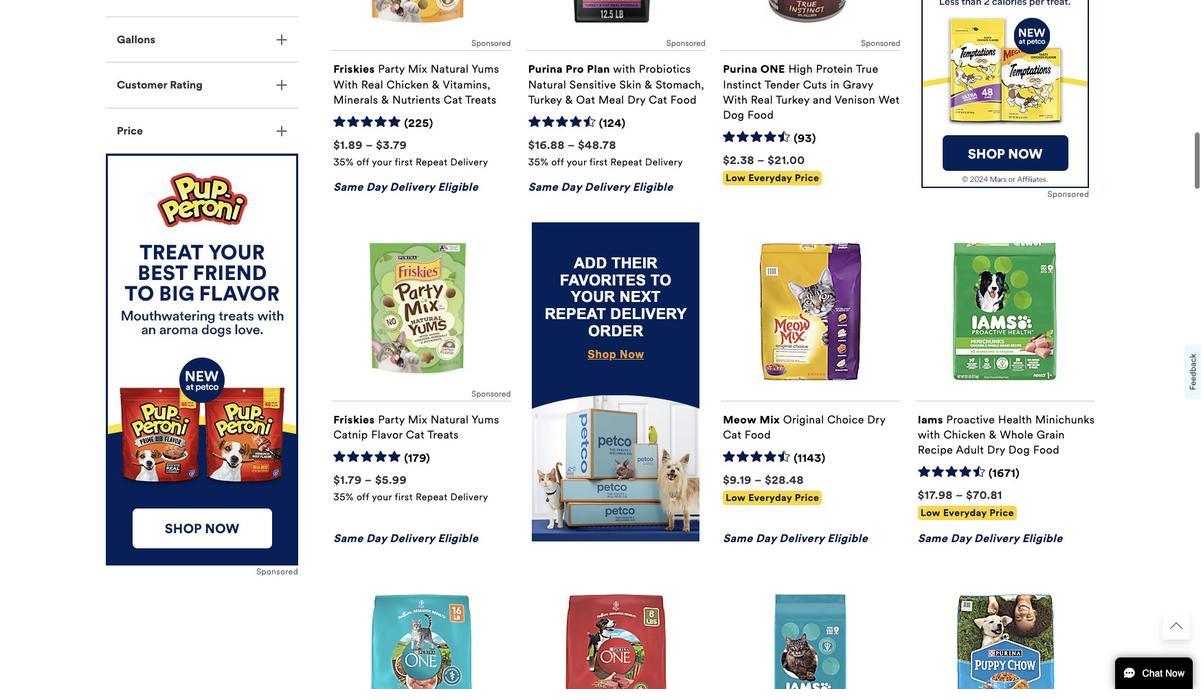 Task type: locate. For each thing, give the bounding box(es) containing it.
(93)
[[794, 132, 816, 145]]

0 vertical spatial plus icon 2 button
[[106, 17, 298, 62]]

everyday down from $9.19 up to $28.48 element
[[749, 493, 792, 504]]

day for $5.99
[[366, 533, 387, 546]]

1 vertical spatial dog
[[1009, 444, 1030, 457]]

plus icon 2 image
[[276, 34, 287, 45], [276, 80, 287, 91], [276, 126, 287, 137]]

same day delivery eligible for $5.99
[[333, 533, 478, 546]]

party up nutrients
[[378, 63, 405, 76]]

1 plus icon 2 button from the top
[[106, 17, 298, 62]]

first down $5.99
[[395, 492, 413, 504]]

repeat for $3.79
[[416, 156, 448, 168]]

choice
[[827, 414, 864, 427]]

yums inside party mix natural yums catnip flavor cat treats
[[472, 414, 499, 427]]

0 horizontal spatial with
[[613, 63, 636, 76]]

first inside $16.88 – $48.78 35% off your first repeat delivery
[[590, 156, 608, 168]]

1 plus icon 2 image from the top
[[276, 34, 287, 45]]

1 horizontal spatial sponsored link
[[922, 0, 1089, 201]]

your inside $16.88 – $48.78 35% off your first repeat delivery
[[567, 156, 587, 168]]

friskies up the catnip
[[333, 414, 375, 427]]

low down $17.98
[[921, 508, 941, 519]]

treats down vitamins,
[[465, 93, 497, 106]]

$1.89 – $3.79 35% off your first repeat delivery
[[333, 138, 488, 168]]

0 vertical spatial yums
[[472, 63, 499, 76]]

1 party from the top
[[378, 63, 405, 76]]

party mix natural yums with real chicken & vitamins, minerals & nutrients cat treats
[[333, 63, 499, 106]]

same day delivery eligible down $9.19 – $28.48 low everyday price
[[723, 533, 868, 546]]

1 vertical spatial everyday
[[749, 493, 792, 504]]

from $2.38 up to $21.00 element
[[723, 154, 805, 167]]

everyday inside $9.19 – $28.48 low everyday price
[[749, 493, 792, 504]]

first
[[395, 156, 413, 168], [590, 156, 608, 168], [395, 492, 413, 504]]

tender
[[765, 78, 800, 91]]

oat
[[576, 93, 595, 106]]

(1143)
[[794, 452, 826, 465]]

2 vertical spatial price
[[990, 508, 1014, 519]]

1 vertical spatial yums
[[472, 414, 499, 427]]

adult
[[956, 444, 984, 457]]

1 horizontal spatial purina
[[723, 63, 758, 76]]

plus icon 2 button
[[106, 17, 298, 62], [106, 63, 298, 108], [106, 108, 298, 153]]

93 reviews element
[[794, 132, 816, 146]]

off inside $1.89 – $3.79 35% off your first repeat delivery
[[357, 156, 369, 168]]

proactive health minichunks with chicken & whole grain recipe adult dry dog food
[[918, 414, 1095, 457]]

repeat inside $16.88 – $48.78 35% off your first repeat delivery
[[611, 156, 643, 168]]

– inside $17.98 – $70.81 low everyday price
[[956, 489, 963, 502]]

off
[[357, 156, 369, 168], [551, 156, 564, 168], [357, 492, 369, 504]]

1 vertical spatial plus icon 2 button
[[106, 63, 298, 108]]

your down from $16.88 up to $48.78 element
[[567, 156, 587, 168]]

1 horizontal spatial dog
[[1009, 444, 1030, 457]]

(124)
[[599, 117, 626, 130]]

repeat down 179 reviews element at the left bottom of the page
[[416, 492, 448, 504]]

real down instinct
[[751, 93, 773, 106]]

your inside $1.89 – $3.79 35% off your first repeat delivery
[[372, 156, 392, 168]]

1 vertical spatial price
[[795, 493, 819, 504]]

dry down 'skin'
[[628, 93, 646, 106]]

plus icon 2 image for 2nd plus icon 2 dropdown button
[[276, 80, 287, 91]]

friskies up minerals
[[333, 63, 375, 76]]

– right $2.38
[[758, 154, 765, 167]]

chicken inside party mix natural yums with real chicken & vitamins, minerals & nutrients cat treats
[[387, 78, 429, 91]]

0 horizontal spatial with
[[333, 78, 358, 91]]

1 horizontal spatial dry
[[868, 414, 886, 427]]

35% down $16.88
[[528, 156, 549, 168]]

price inside $17.98 – $70.81 low everyday price
[[990, 508, 1014, 519]]

0 horizontal spatial chicken
[[387, 78, 429, 91]]

– right $9.19
[[755, 474, 762, 487]]

– inside $2.38 – $21.00 low everyday price
[[758, 154, 765, 167]]

– right $17.98
[[956, 489, 963, 502]]

food
[[671, 93, 697, 106], [748, 108, 774, 121], [745, 429, 771, 442], [1033, 444, 1060, 457]]

day down from $1.79 up to $5.99 element
[[366, 533, 387, 546]]

party inside party mix natural yums catnip flavor cat treats
[[378, 414, 405, 427]]

– for $1.79
[[365, 474, 372, 487]]

2 vertical spatial low
[[921, 508, 941, 519]]

1 vertical spatial friskies
[[333, 414, 375, 427]]

35% for $1.79
[[333, 492, 354, 504]]

1 horizontal spatial treats
[[465, 93, 497, 106]]

– right '$1.79'
[[365, 474, 372, 487]]

purina left pro
[[528, 63, 563, 76]]

everyday inside $2.38 – $21.00 low everyday price
[[749, 172, 792, 184]]

$16.88
[[528, 138, 565, 152]]

price
[[795, 172, 819, 184], [795, 493, 819, 504], [990, 508, 1014, 519]]

low inside $17.98 – $70.81 low everyday price
[[921, 508, 941, 519]]

from $1.79 up to $5.99 element
[[333, 474, 407, 487]]

35%
[[333, 156, 354, 168], [528, 156, 549, 168], [333, 492, 354, 504]]

turkey inside high protein true instinct tender cuts in gravy with real turkey and venison wet dog food
[[776, 93, 810, 106]]

styled arrow button link
[[1163, 613, 1190, 641]]

treats inside party mix natural yums catnip flavor cat treats
[[427, 429, 459, 442]]

with up minerals
[[333, 78, 358, 91]]

price inside $9.19 – $28.48 low everyday price
[[795, 493, 819, 504]]

0 horizontal spatial purina
[[528, 63, 563, 76]]

your
[[372, 156, 392, 168], [567, 156, 587, 168], [372, 492, 392, 504]]

natural inside party mix natural yums catnip flavor cat treats
[[431, 414, 469, 427]]

179 reviews element
[[404, 452, 430, 466]]

yums
[[472, 63, 499, 76], [472, 414, 499, 427]]

2 vertical spatial everyday
[[943, 508, 987, 519]]

dog
[[723, 108, 745, 121], [1009, 444, 1030, 457]]

0 horizontal spatial dry
[[628, 93, 646, 106]]

mix right 'meow'
[[760, 414, 780, 427]]

&
[[432, 78, 440, 91], [645, 78, 653, 91], [381, 93, 389, 106], [565, 93, 573, 106], [989, 429, 997, 442]]

with
[[613, 63, 636, 76], [918, 429, 941, 442]]

with
[[333, 78, 358, 91], [723, 93, 748, 106]]

35% for $16.88
[[528, 156, 549, 168]]

0 vertical spatial dry
[[628, 93, 646, 106]]

1 vertical spatial with
[[723, 93, 748, 106]]

sponsored link
[[922, 0, 1089, 201], [106, 154, 298, 579]]

price for $21.00
[[795, 172, 819, 184]]

2 purina from the left
[[723, 63, 758, 76]]

iams
[[918, 414, 943, 427]]

2 yums from the top
[[472, 414, 499, 427]]

dog inside "proactive health minichunks with chicken & whole grain recipe adult dry dog food"
[[1009, 444, 1030, 457]]

dry
[[628, 93, 646, 106], [868, 414, 886, 427], [987, 444, 1006, 457]]

eligible for $5.99
[[438, 533, 478, 546]]

off down from $1.79 up to $5.99 element
[[357, 492, 369, 504]]

35% down $1.89
[[333, 156, 354, 168]]

low for $17.98
[[921, 508, 941, 519]]

price down "$70.81"
[[990, 508, 1014, 519]]

purina
[[528, 63, 563, 76], [723, 63, 758, 76]]

0 vertical spatial with
[[613, 63, 636, 76]]

first inside $1.89 – $3.79 35% off your first repeat delivery
[[395, 156, 413, 168]]

dry up (1671)
[[987, 444, 1006, 457]]

2 plus icon 2 button from the top
[[106, 63, 298, 108]]

2 party from the top
[[378, 414, 405, 427]]

1 yums from the top
[[472, 63, 499, 76]]

2 vertical spatial natural
[[431, 414, 469, 427]]

0 vertical spatial price
[[795, 172, 819, 184]]

first down $48.78
[[590, 156, 608, 168]]

chicken up the 'adult'
[[944, 429, 986, 442]]

food down instinct
[[748, 108, 774, 121]]

with inside high protein true instinct tender cuts in gravy with real turkey and venison wet dog food
[[723, 93, 748, 106]]

same down $17.98
[[918, 533, 948, 546]]

dog down instinct
[[723, 108, 745, 121]]

35% inside $1.89 – $3.79 35% off your first repeat delivery
[[333, 156, 354, 168]]

mix inside party mix natural yums catnip flavor cat treats
[[408, 414, 428, 427]]

same down $9.19
[[723, 533, 753, 546]]

day down $9.19 – $28.48 low everyday price
[[756, 533, 777, 546]]

day down $17.98 – $70.81 low everyday price
[[951, 533, 971, 546]]

mix
[[408, 63, 428, 76], [408, 414, 428, 427], [760, 414, 780, 427]]

low down $9.19
[[726, 493, 746, 504]]

low
[[726, 172, 746, 184], [726, 493, 746, 504], [921, 508, 941, 519]]

0 vertical spatial low
[[726, 172, 746, 184]]

your for $5.99
[[372, 492, 392, 504]]

– right $1.89
[[366, 138, 373, 152]]

– right $16.88
[[568, 138, 575, 152]]

whole
[[1000, 429, 1034, 442]]

cat down 'meow'
[[723, 429, 742, 442]]

1 purina from the left
[[528, 63, 563, 76]]

turkey
[[528, 93, 562, 106], [776, 93, 810, 106]]

repeat inside $1.79 – $5.99 35% off your first repeat delivery
[[416, 492, 448, 504]]

repeat down 225 reviews "element"
[[416, 156, 448, 168]]

cat inside party mix natural yums with real chicken & vitamins, minerals & nutrients cat treats
[[444, 93, 462, 106]]

– inside $9.19 – $28.48 low everyday price
[[755, 474, 762, 487]]

first inside $1.79 – $5.99 35% off your first repeat delivery
[[395, 492, 413, 504]]

party inside party mix natural yums with real chicken & vitamins, minerals & nutrients cat treats
[[378, 63, 405, 76]]

true
[[856, 63, 879, 76]]

same day delivery eligible down $16.88 – $48.78 35% off your first repeat delivery
[[528, 181, 673, 194]]

– for $9.19
[[755, 474, 762, 487]]

same day delivery eligible down $1.89 – $3.79 35% off your first repeat delivery
[[333, 181, 478, 194]]

1 horizontal spatial turkey
[[776, 93, 810, 106]]

your down $5.99
[[372, 492, 392, 504]]

35% for $1.89
[[333, 156, 354, 168]]

turkey down tender
[[776, 93, 810, 106]]

party up flavor
[[378, 414, 405, 427]]

3 plus icon 2 image from the top
[[276, 126, 287, 137]]

plan
[[587, 63, 610, 76]]

0 vertical spatial real
[[361, 78, 383, 91]]

your down $3.79
[[372, 156, 392, 168]]

same down '$1.79'
[[333, 533, 363, 546]]

0 vertical spatial friskies
[[333, 63, 375, 76]]

1 horizontal spatial with
[[723, 93, 748, 106]]

friskies for with
[[333, 63, 375, 76]]

dog down the whole
[[1009, 444, 1030, 457]]

0 vertical spatial plus icon 2 image
[[276, 34, 287, 45]]

cat down stomach,
[[649, 93, 668, 106]]

3 plus icon 2 button from the top
[[106, 108, 298, 153]]

low down $2.38
[[726, 172, 746, 184]]

vitamins,
[[443, 78, 491, 91]]

2 vertical spatial plus icon 2 image
[[276, 126, 287, 137]]

0 horizontal spatial real
[[361, 78, 383, 91]]

1 vertical spatial dry
[[868, 414, 886, 427]]

– inside $16.88 – $48.78 35% off your first repeat delivery
[[568, 138, 575, 152]]

chicken
[[387, 78, 429, 91], [944, 429, 986, 442]]

price for $28.48
[[795, 493, 819, 504]]

$28.48
[[765, 474, 804, 487]]

dry right choice
[[868, 414, 886, 427]]

meal
[[599, 93, 624, 106]]

2 vertical spatial dry
[[987, 444, 1006, 457]]

same day delivery eligible
[[333, 181, 478, 194], [528, 181, 673, 194], [333, 533, 478, 546], [723, 533, 868, 546], [918, 533, 1063, 546]]

repeat down $48.78
[[611, 156, 643, 168]]

purina up instinct
[[723, 63, 758, 76]]

day down from $1.89 up to $3.79 element
[[366, 181, 387, 194]]

real inside high protein true instinct tender cuts in gravy with real turkey and venison wet dog food
[[751, 93, 773, 106]]

low inside $2.38 – $21.00 low everyday price
[[726, 172, 746, 184]]

treats up (179)
[[427, 429, 459, 442]]

eligible
[[438, 181, 478, 194], [633, 181, 673, 194], [438, 533, 478, 546], [828, 533, 868, 546], [1022, 533, 1063, 546]]

$1.89
[[333, 138, 363, 152]]

natural for &
[[528, 78, 566, 91]]

1 vertical spatial treats
[[427, 429, 459, 442]]

0 vertical spatial treats
[[465, 93, 497, 106]]

off inside $1.79 – $5.99 35% off your first repeat delivery
[[357, 492, 369, 504]]

1 horizontal spatial real
[[751, 93, 773, 106]]

with down instinct
[[723, 93, 748, 106]]

day for $70.81
[[951, 533, 971, 546]]

1 horizontal spatial with
[[918, 429, 941, 442]]

$17.98 – $70.81 low everyday price
[[918, 489, 1014, 519]]

natural inside party mix natural yums with real chicken & vitamins, minerals & nutrients cat treats
[[431, 63, 469, 76]]

$17.98
[[918, 489, 953, 502]]

& left "oat"
[[565, 93, 573, 106]]

& right minerals
[[381, 93, 389, 106]]

price down $28.48
[[795, 493, 819, 504]]

food inside high protein true instinct tender cuts in gravy with real turkey and venison wet dog food
[[748, 108, 774, 121]]

everyday
[[749, 172, 792, 184], [749, 493, 792, 504], [943, 508, 987, 519]]

purina one
[[723, 63, 785, 76]]

0 horizontal spatial treats
[[427, 429, 459, 442]]

chicken up nutrients
[[387, 78, 429, 91]]

1 vertical spatial low
[[726, 493, 746, 504]]

price inside $2.38 – $21.00 low everyday price
[[795, 172, 819, 184]]

0 vertical spatial party
[[378, 63, 405, 76]]

day for $3.79
[[366, 181, 387, 194]]

day down from $16.88 up to $48.78 element
[[561, 181, 582, 194]]

mix for cat
[[408, 414, 428, 427]]

everyday down from $2.38 up to $21.00 element
[[749, 172, 792, 184]]

food down meow mix
[[745, 429, 771, 442]]

instinct
[[723, 78, 762, 91]]

off inside $16.88 – $48.78 35% off your first repeat delivery
[[551, 156, 564, 168]]

same day delivery eligible down $1.79 – $5.99 35% off your first repeat delivery
[[333, 533, 478, 546]]

– for $17.98
[[956, 489, 963, 502]]

same for $1.89
[[333, 181, 363, 194]]

1 vertical spatial party
[[378, 414, 405, 427]]

with inside "proactive health minichunks with chicken & whole grain recipe adult dry dog food"
[[918, 429, 941, 442]]

mix inside party mix natural yums with real chicken & vitamins, minerals & nutrients cat treats
[[408, 63, 428, 76]]

off down from $1.89 up to $3.79 element
[[357, 156, 369, 168]]

repeat inside $1.89 – $3.79 35% off your first repeat delivery
[[416, 156, 448, 168]]

everyday inside $17.98 – $70.81 low everyday price
[[943, 508, 987, 519]]

1 vertical spatial real
[[751, 93, 773, 106]]

with inside party mix natural yums with real chicken & vitamins, minerals & nutrients cat treats
[[333, 78, 358, 91]]

same down $16.88
[[528, 181, 558, 194]]

35% down '$1.79'
[[333, 492, 354, 504]]

2 vertical spatial plus icon 2 button
[[106, 108, 298, 153]]

mix up nutrients
[[408, 63, 428, 76]]

& left the whole
[[989, 429, 997, 442]]

off for $16.88
[[551, 156, 564, 168]]

price down $21.00
[[795, 172, 819, 184]]

cat up (179)
[[406, 429, 425, 442]]

1 turkey from the left
[[528, 93, 562, 106]]

35% inside $1.79 – $5.99 35% off your first repeat delivery
[[333, 492, 354, 504]]

everyday down from $17.98 up to $70.81 element
[[943, 508, 987, 519]]

food down stomach,
[[671, 93, 697, 106]]

1 vertical spatial natural
[[528, 78, 566, 91]]

1 vertical spatial plus icon 2 image
[[276, 80, 287, 91]]

meow
[[723, 414, 757, 427]]

1 horizontal spatial chicken
[[944, 429, 986, 442]]

2 plus icon 2 image from the top
[[276, 80, 287, 91]]

low for $2.38
[[726, 172, 746, 184]]

0 horizontal spatial turkey
[[528, 93, 562, 106]]

low inside $9.19 – $28.48 low everyday price
[[726, 493, 746, 504]]

sponsored
[[472, 39, 511, 48], [667, 39, 706, 48], [861, 39, 901, 48], [1048, 190, 1089, 199], [472, 390, 511, 399], [257, 568, 298, 578]]

in
[[831, 78, 840, 91]]

– inside $1.89 – $3.79 35% off your first repeat delivery
[[366, 138, 373, 152]]

natural inside with probiotics natural sensitive skin & stomach, turkey & oat meal dry cat food
[[528, 78, 566, 91]]

probiotics
[[639, 63, 691, 76]]

off down $16.88
[[551, 156, 564, 168]]

repeat
[[416, 156, 448, 168], [611, 156, 643, 168], [416, 492, 448, 504]]

–
[[366, 138, 373, 152], [568, 138, 575, 152], [758, 154, 765, 167], [365, 474, 372, 487], [755, 474, 762, 487], [956, 489, 963, 502]]

day
[[366, 181, 387, 194], [561, 181, 582, 194], [366, 533, 387, 546], [756, 533, 777, 546], [951, 533, 971, 546]]

cat down vitamins,
[[444, 93, 462, 106]]

mix for chicken
[[408, 63, 428, 76]]

0 vertical spatial natural
[[431, 63, 469, 76]]

0 vertical spatial with
[[333, 78, 358, 91]]

0 horizontal spatial dog
[[723, 108, 745, 121]]

yums inside party mix natural yums with real chicken & vitamins, minerals & nutrients cat treats
[[472, 63, 499, 76]]

same
[[333, 181, 363, 194], [528, 181, 558, 194], [333, 533, 363, 546], [723, 533, 753, 546], [918, 533, 948, 546]]

real
[[361, 78, 383, 91], [751, 93, 773, 106]]

from $16.88 up to $48.78 element
[[528, 138, 616, 152]]

natural
[[431, 63, 469, 76], [528, 78, 566, 91], [431, 414, 469, 427]]

first down $3.79
[[395, 156, 413, 168]]

food down grain
[[1033, 444, 1060, 457]]

1 vertical spatial chicken
[[944, 429, 986, 442]]

$5.99
[[375, 474, 407, 487]]

eligible for $3.79
[[438, 181, 478, 194]]

friskies
[[333, 63, 375, 76], [333, 414, 375, 427]]

real up minerals
[[361, 78, 383, 91]]

cat
[[444, 93, 462, 106], [649, 93, 668, 106], [406, 429, 425, 442], [723, 429, 742, 442]]

$1.79 – $5.99 35% off your first repeat delivery
[[333, 474, 488, 504]]

same down $1.89
[[333, 181, 363, 194]]

treats
[[465, 93, 497, 106], [427, 429, 459, 442]]

1 friskies from the top
[[333, 63, 375, 76]]

35% inside $16.88 – $48.78 35% off your first repeat delivery
[[528, 156, 549, 168]]

0 vertical spatial dog
[[723, 108, 745, 121]]

0 vertical spatial chicken
[[387, 78, 429, 91]]

dry inside original choice dry cat food
[[868, 414, 886, 427]]

2 friskies from the top
[[333, 414, 375, 427]]

same day delivery eligible for $48.78
[[528, 181, 673, 194]]

turkey inside with probiotics natural sensitive skin & stomach, turkey & oat meal dry cat food
[[528, 93, 562, 106]]

day for $28.48
[[756, 533, 777, 546]]

your inside $1.79 – $5.99 35% off your first repeat delivery
[[372, 492, 392, 504]]

mix up (179)
[[408, 414, 428, 427]]

2 turkey from the left
[[776, 93, 810, 106]]

with up 'skin'
[[613, 63, 636, 76]]

with down iams
[[918, 429, 941, 442]]

turkey down purina pro plan
[[528, 93, 562, 106]]

same day delivery eligible down $17.98 – $70.81 low everyday price
[[918, 533, 1063, 546]]

– inside $1.79 – $5.99 35% off your first repeat delivery
[[365, 474, 372, 487]]

low for $9.19
[[726, 493, 746, 504]]

124 reviews element
[[599, 117, 626, 131]]

party
[[378, 63, 405, 76], [378, 414, 405, 427]]

1 vertical spatial with
[[918, 429, 941, 442]]

eligible for $48.78
[[633, 181, 673, 194]]

catnip
[[333, 429, 368, 442]]

2 horizontal spatial dry
[[987, 444, 1006, 457]]

0 vertical spatial everyday
[[749, 172, 792, 184]]

meow mix
[[723, 414, 780, 427]]

$21.00
[[768, 154, 805, 167]]

minichunks
[[1036, 414, 1095, 427]]



Task type: describe. For each thing, give the bounding box(es) containing it.
(1671)
[[989, 467, 1020, 480]]

party mix natural yums catnip flavor cat treats
[[333, 414, 499, 442]]

repeat for $48.78
[[611, 156, 643, 168]]

nutrients
[[392, 93, 441, 106]]

$9.19 – $28.48 low everyday price
[[723, 474, 819, 504]]

gravy
[[843, 78, 874, 91]]

first for $3.79
[[395, 156, 413, 168]]

eligible for $28.48
[[828, 533, 868, 546]]

delivery inside $1.79 – $5.99 35% off your first repeat delivery
[[451, 492, 488, 504]]

party for real
[[378, 63, 405, 76]]

purina pro plan
[[528, 63, 610, 76]]

$2.38
[[723, 154, 755, 167]]

day for $48.78
[[561, 181, 582, 194]]

first for $5.99
[[395, 492, 413, 504]]

same for $9.19
[[723, 533, 753, 546]]

your for $48.78
[[567, 156, 587, 168]]

& inside "proactive health minichunks with chicken & whole grain recipe adult dry dog food"
[[989, 429, 997, 442]]

original choice dry cat food
[[723, 414, 886, 442]]

minerals
[[333, 93, 378, 106]]

real inside party mix natural yums with real chicken & vitamins, minerals & nutrients cat treats
[[361, 78, 383, 91]]

1671 reviews element
[[989, 467, 1020, 482]]

health
[[998, 414, 1032, 427]]

delivery inside $16.88 – $48.78 35% off your first repeat delivery
[[645, 156, 683, 168]]

same day delivery eligible for $3.79
[[333, 181, 478, 194]]

& right 'skin'
[[645, 78, 653, 91]]

purina for high protein true instinct tender cuts in gravy with real turkey and venison wet dog food
[[723, 63, 758, 76]]

0 horizontal spatial sponsored link
[[106, 154, 298, 579]]

1143 reviews element
[[794, 452, 826, 466]]

wet
[[879, 93, 900, 106]]

– for $2.38
[[758, 154, 765, 167]]

high protein true instinct tender cuts in gravy with real turkey and venison wet dog food
[[723, 63, 900, 121]]

scroll to top image
[[1170, 621, 1183, 633]]

cat inside with probiotics natural sensitive skin & stomach, turkey & oat meal dry cat food
[[649, 93, 668, 106]]

$16.88 – $48.78 35% off your first repeat delivery
[[528, 138, 683, 168]]

everyday for $28.48
[[749, 493, 792, 504]]

cat inside original choice dry cat food
[[723, 429, 742, 442]]

flavor
[[371, 429, 403, 442]]

purina for with probiotics natural sensitive skin & stomach, turkey & oat meal dry cat food
[[528, 63, 563, 76]]

cuts
[[803, 78, 827, 91]]

$2.38 – $21.00 low everyday price
[[723, 154, 819, 184]]

off for $1.79
[[357, 492, 369, 504]]

repeat for $5.99
[[416, 492, 448, 504]]

(179)
[[404, 452, 430, 465]]

treats inside party mix natural yums with real chicken & vitamins, minerals & nutrients cat treats
[[465, 93, 497, 106]]

party for flavor
[[378, 414, 405, 427]]

eligible for $70.81
[[1022, 533, 1063, 546]]

sponsored for party mix natural yums with real chicken & vitamins, minerals & nutrients cat treats
[[472, 39, 511, 48]]

same day delivery eligible for $70.81
[[918, 533, 1063, 546]]

yums for party mix natural yums with real chicken & vitamins, minerals & nutrients cat treats
[[472, 63, 499, 76]]

one
[[761, 63, 785, 76]]

from $9.19 up to $28.48 element
[[723, 474, 804, 487]]

delivery inside $1.89 – $3.79 35% off your first repeat delivery
[[451, 156, 488, 168]]

with probiotics natural sensitive skin & stomach, turkey & oat meal dry cat food
[[528, 63, 704, 106]]

venison
[[835, 93, 876, 106]]

original
[[783, 414, 824, 427]]

same for $17.98
[[918, 533, 948, 546]]

off for $1.89
[[357, 156, 369, 168]]

high
[[789, 63, 813, 76]]

dry inside with probiotics natural sensitive skin & stomach, turkey & oat meal dry cat food
[[628, 93, 646, 106]]

& up nutrients
[[432, 78, 440, 91]]

first for $48.78
[[590, 156, 608, 168]]

225 reviews element
[[404, 117, 433, 131]]

(225)
[[404, 117, 433, 130]]

$9.19
[[723, 474, 752, 487]]

stomach,
[[656, 78, 704, 91]]

same for $1.79
[[333, 533, 363, 546]]

same day delivery eligible for $28.48
[[723, 533, 868, 546]]

dog inside high protein true instinct tender cuts in gravy with real turkey and venison wet dog food
[[723, 108, 745, 121]]

sponsored for high protein true instinct tender cuts in gravy with real turkey and venison wet dog food
[[861, 39, 901, 48]]

from $1.89 up to $3.79 element
[[333, 138, 407, 152]]

recipe
[[918, 444, 953, 457]]

sponsored for party mix natural yums catnip flavor cat treats
[[472, 390, 511, 399]]

$3.79
[[376, 138, 407, 152]]

and
[[813, 93, 832, 106]]

pro
[[566, 63, 584, 76]]

$70.81
[[966, 489, 1002, 502]]

skin
[[620, 78, 642, 91]]

natural for vitamins,
[[431, 63, 469, 76]]

– for $1.89
[[366, 138, 373, 152]]

from $17.98 up to $70.81 element
[[918, 489, 1002, 502]]

protein
[[816, 63, 853, 76]]

everyday for $21.00
[[749, 172, 792, 184]]

food inside with probiotics natural sensitive skin & stomach, turkey & oat meal dry cat food
[[671, 93, 697, 106]]

chicken inside "proactive health minichunks with chicken & whole grain recipe adult dry dog food"
[[944, 429, 986, 442]]

with inside with probiotics natural sensitive skin & stomach, turkey & oat meal dry cat food
[[613, 63, 636, 76]]

yums for party mix natural yums catnip flavor cat treats
[[472, 414, 499, 427]]

$1.79
[[333, 474, 362, 487]]

$48.78
[[578, 138, 616, 152]]

dry inside "proactive health minichunks with chicken & whole grain recipe adult dry dog food"
[[987, 444, 1006, 457]]

same for $16.88
[[528, 181, 558, 194]]

friskies for catnip
[[333, 414, 375, 427]]

plus icon 2 image for 1st plus icon 2 dropdown button from the bottom
[[276, 126, 287, 137]]

sensitive
[[570, 78, 616, 91]]

food inside "proactive health minichunks with chicken & whole grain recipe adult dry dog food"
[[1033, 444, 1060, 457]]

food inside original choice dry cat food
[[745, 429, 771, 442]]

– for $16.88
[[568, 138, 575, 152]]

price for $70.81
[[990, 508, 1014, 519]]

everyday for $70.81
[[943, 508, 987, 519]]

plus icon 2 image for third plus icon 2 dropdown button from the bottom
[[276, 34, 287, 45]]

proactive
[[947, 414, 995, 427]]

grain
[[1037, 429, 1065, 442]]

cat inside party mix natural yums catnip flavor cat treats
[[406, 429, 425, 442]]

sponsored for with probiotics natural sensitive skin & stomach, turkey & oat meal dry cat food
[[667, 39, 706, 48]]

your for $3.79
[[372, 156, 392, 168]]



Task type: vqa. For each thing, say whether or not it's contained in the screenshot.


